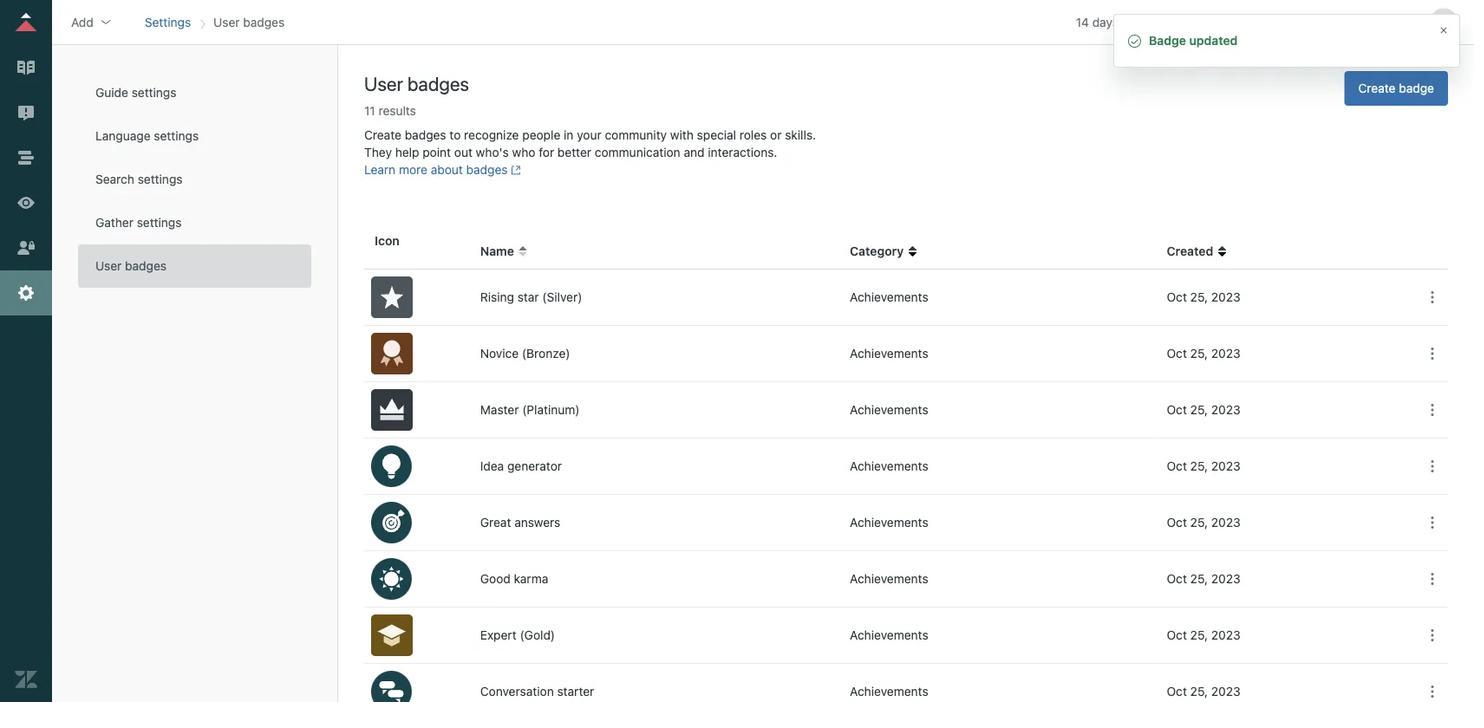 Task type: vqa. For each thing, say whether or not it's contained in the screenshot.
eighth the 25, from the top of the page
yes



Task type: describe. For each thing, give the bounding box(es) containing it.
settings for search settings
[[138, 172, 183, 187]]

oct for novice (bronze)
[[1167, 347, 1188, 361]]

guide
[[95, 85, 128, 100]]

(gold)
[[520, 629, 555, 643]]

close image
[[1439, 25, 1450, 36]]

navigation containing settings
[[141, 9, 288, 35]]

buy
[[1185, 15, 1206, 29]]

trial.
[[1157, 15, 1182, 29]]

help center
[[1288, 15, 1355, 29]]

name button
[[480, 243, 528, 260]]

expert
[[480, 629, 517, 643]]

2023 for conversation starter
[[1212, 685, 1241, 699]]

language settings link
[[78, 115, 311, 158]]

good
[[480, 572, 511, 586]]

rising star (silver)
[[480, 290, 582, 305]]

search settings
[[95, 172, 183, 187]]

25, for great answers
[[1191, 516, 1208, 530]]

oct 25, 2023 for good karma
[[1167, 572, 1241, 586]]

category button
[[850, 243, 918, 260]]

0 vertical spatial in
[[1144, 15, 1154, 29]]

2 horizontal spatial user badges
[[364, 72, 469, 95]]

about
[[431, 163, 463, 177]]

and
[[684, 145, 705, 160]]

add
[[71, 15, 93, 29]]

oct for master (platinum)
[[1167, 403, 1188, 417]]

recognize
[[464, 128, 519, 142]]

11
[[364, 104, 375, 118]]

2023 for great answers
[[1212, 516, 1241, 530]]

help center button
[[1259, 9, 1360, 35]]

conversation starter
[[480, 685, 595, 699]]

2023 for master (platinum)
[[1212, 403, 1241, 417]]

14 days left in trial. buy now
[[1076, 15, 1233, 29]]

novice
[[480, 347, 519, 361]]

oct 25, 2023 for novice (bronze)
[[1167, 347, 1241, 361]]

generator
[[508, 459, 562, 474]]

oct for expert (gold)
[[1167, 629, 1188, 643]]

25, for conversation starter
[[1191, 685, 1208, 699]]

25, for expert (gold)
[[1191, 629, 1208, 643]]

for
[[539, 145, 554, 160]]

user badges inside navigation
[[214, 15, 285, 29]]

or
[[770, 128, 782, 142]]

user badges link
[[78, 245, 311, 288]]

master (platinum)
[[480, 403, 580, 417]]

gather settings link
[[78, 201, 311, 245]]

badges inside navigation
[[243, 15, 285, 29]]

oct for idea generator
[[1167, 459, 1188, 474]]

help
[[1288, 15, 1314, 29]]

customize design image
[[15, 192, 37, 214]]

25, for idea generator
[[1191, 459, 1208, 474]]

expert (gold)
[[480, 629, 555, 643]]

(bronze)
[[522, 347, 570, 361]]

achievements for great answers
[[850, 516, 929, 530]]

(platinum)
[[522, 403, 580, 417]]

communication
[[595, 145, 681, 160]]

results
[[379, 104, 416, 118]]

25, for rising star (silver)
[[1191, 290, 1208, 305]]

point
[[423, 145, 451, 160]]

2023 for novice (bronze)
[[1212, 347, 1241, 361]]

language settings
[[95, 129, 199, 143]]

create badge
[[1359, 81, 1435, 95]]

moderate content image
[[15, 102, 37, 124]]

great answers
[[480, 516, 561, 530]]

who
[[512, 145, 536, 160]]

community
[[605, 128, 667, 142]]

star
[[518, 290, 539, 305]]

1 horizontal spatial user
[[214, 15, 240, 29]]

to
[[450, 128, 461, 142]]

with
[[670, 128, 694, 142]]

karma
[[514, 572, 549, 586]]

(silver)
[[543, 290, 582, 305]]

zendesk image
[[15, 669, 37, 691]]

oct for good karma
[[1167, 572, 1188, 586]]

updated
[[1190, 33, 1238, 48]]

11 results
[[364, 104, 416, 118]]



Task type: locate. For each thing, give the bounding box(es) containing it.
badges
[[243, 15, 285, 29], [408, 72, 469, 95], [405, 128, 446, 142], [466, 163, 508, 177], [125, 259, 167, 273]]

oct 25, 2023 for master (platinum)
[[1167, 403, 1241, 417]]

oct 25, 2023 for expert (gold)
[[1167, 629, 1241, 643]]

achievements for novice (bronze)
[[850, 347, 929, 361]]

5 oct from the top
[[1167, 516, 1188, 530]]

your
[[577, 128, 602, 142]]

0 vertical spatial user
[[214, 15, 240, 29]]

learn more about badges link
[[364, 163, 521, 177]]

3 oct 25, 2023 from the top
[[1167, 403, 1241, 417]]

center
[[1317, 15, 1355, 29]]

out
[[454, 145, 473, 160]]

0 horizontal spatial in
[[564, 128, 574, 142]]

oct 25, 2023 for idea generator
[[1167, 459, 1241, 474]]

created button
[[1167, 243, 1228, 260]]

learn more about badges
[[364, 163, 508, 177]]

great
[[480, 516, 511, 530]]

achievements
[[850, 290, 929, 305], [850, 347, 929, 361], [850, 403, 929, 417], [850, 459, 929, 474], [850, 516, 929, 530], [850, 572, 929, 586], [850, 629, 929, 643], [850, 685, 929, 699]]

oct for great answers
[[1167, 516, 1188, 530]]

4 2023 from the top
[[1212, 459, 1241, 474]]

2 oct from the top
[[1167, 347, 1188, 361]]

badge updated
[[1149, 33, 1238, 48]]

user down the gather
[[95, 259, 122, 273]]

settings inside 'link'
[[154, 129, 199, 143]]

settings down guide settings link
[[154, 129, 199, 143]]

create up they
[[364, 128, 402, 142]]

2 oct 25, 2023 from the top
[[1167, 347, 1241, 361]]

better
[[558, 145, 592, 160]]

special
[[697, 128, 737, 142]]

7 oct 25, 2023 from the top
[[1167, 629, 1241, 643]]

4 oct from the top
[[1167, 459, 1188, 474]]

user badges
[[214, 15, 285, 29], [364, 72, 469, 95], [95, 259, 167, 273]]

create
[[1359, 81, 1396, 95], [364, 128, 402, 142]]

1 25, from the top
[[1191, 290, 1208, 305]]

0 vertical spatial user badges
[[214, 15, 285, 29]]

0 vertical spatial create
[[1359, 81, 1396, 95]]

badge updated status
[[1114, 14, 1461, 68]]

idea generator
[[480, 459, 562, 474]]

language
[[95, 129, 151, 143]]

user badges down gather settings
[[95, 259, 167, 273]]

settings
[[145, 15, 191, 29]]

8 2023 from the top
[[1212, 685, 1241, 699]]

gather settings
[[95, 216, 182, 230]]

8 25, from the top
[[1191, 685, 1208, 699]]

oct 25, 2023 for conversation starter
[[1167, 685, 1241, 699]]

user badges right settings
[[214, 15, 285, 29]]

7 oct from the top
[[1167, 629, 1188, 643]]

user badges up results
[[364, 72, 469, 95]]

guide settings link
[[78, 71, 311, 115]]

idea
[[480, 459, 504, 474]]

1 vertical spatial in
[[564, 128, 574, 142]]

1 oct from the top
[[1167, 290, 1188, 305]]

achievements for rising star (silver)
[[850, 290, 929, 305]]

oct 25, 2023
[[1167, 290, 1241, 305], [1167, 347, 1241, 361], [1167, 403, 1241, 417], [1167, 459, 1241, 474], [1167, 516, 1241, 530], [1167, 572, 1241, 586], [1167, 629, 1241, 643], [1167, 685, 1241, 699]]

they
[[364, 145, 392, 160]]

6 oct from the top
[[1167, 572, 1188, 586]]

settings for language settings
[[154, 129, 199, 143]]

settings right the gather
[[137, 216, 182, 230]]

create for create badge
[[1359, 81, 1396, 95]]

25, for good karma
[[1191, 572, 1208, 586]]

6 oct 25, 2023 from the top
[[1167, 572, 1241, 586]]

user up 11 results
[[364, 72, 403, 95]]

help
[[395, 145, 419, 160]]

now
[[1209, 15, 1233, 29]]

oct 25, 2023 for great answers
[[1167, 516, 1241, 530]]

7 25, from the top
[[1191, 629, 1208, 643]]

more
[[399, 163, 428, 177]]

arrange content image
[[15, 147, 37, 169]]

1 horizontal spatial user badges
[[214, 15, 285, 29]]

interactions.
[[708, 145, 778, 160]]

left
[[1122, 15, 1141, 29]]

icon
[[375, 234, 400, 248]]

search
[[95, 172, 134, 187]]

1 vertical spatial create
[[364, 128, 402, 142]]

answers
[[515, 516, 561, 530]]

25, for novice (bronze)
[[1191, 347, 1208, 361]]

search settings link
[[78, 158, 311, 201]]

badge
[[1400, 81, 1435, 95]]

create badge button
[[1345, 71, 1449, 106]]

master
[[480, 403, 519, 417]]

create for create badges to recognize people in your community with special roles or skills. they help point out who's who for better communication and interactions.
[[364, 128, 402, 142]]

achievements for master (platinum)
[[850, 403, 929, 417]]

8 oct 25, 2023 from the top
[[1167, 685, 1241, 699]]

user
[[214, 15, 240, 29], [364, 72, 403, 95], [95, 259, 122, 273]]

2023 for expert (gold)
[[1212, 629, 1241, 643]]

0 horizontal spatial user badges
[[95, 259, 167, 273]]

conversation
[[480, 685, 554, 699]]

settings image
[[15, 282, 37, 305]]

badge
[[1149, 33, 1187, 48]]

8 oct from the top
[[1167, 685, 1188, 699]]

1 horizontal spatial create
[[1359, 81, 1396, 95]]

gather
[[95, 216, 134, 230]]

settings right guide
[[132, 85, 177, 100]]

6 2023 from the top
[[1212, 572, 1241, 586]]

rising
[[480, 290, 514, 305]]

create inside button
[[1359, 81, 1396, 95]]

1 oct 25, 2023 from the top
[[1167, 290, 1241, 305]]

0 horizontal spatial create
[[364, 128, 402, 142]]

achievements for good karma
[[850, 572, 929, 586]]

2023 for idea generator
[[1212, 459, 1241, 474]]

7 achievements from the top
[[850, 629, 929, 643]]

starter
[[557, 685, 595, 699]]

badges inside create badges to recognize people in your community with special roles or skills. they help point out who's who for better communication and interactions.
[[405, 128, 446, 142]]

2 vertical spatial user
[[95, 259, 122, 273]]

who's
[[476, 145, 509, 160]]

settings link
[[145, 15, 191, 29]]

oct for conversation starter
[[1167, 685, 1188, 699]]

3 achievements from the top
[[850, 403, 929, 417]]

4 25, from the top
[[1191, 459, 1208, 474]]

guide settings
[[95, 85, 177, 100]]

1 2023 from the top
[[1212, 290, 1241, 305]]

skills.
[[785, 128, 816, 142]]

5 2023 from the top
[[1212, 516, 1241, 530]]

navigation
[[141, 9, 288, 35]]

3 oct from the top
[[1167, 403, 1188, 417]]

2 horizontal spatial user
[[364, 72, 403, 95]]

oct for rising star (silver)
[[1167, 290, 1188, 305]]

2023
[[1212, 290, 1241, 305], [1212, 347, 1241, 361], [1212, 403, 1241, 417], [1212, 459, 1241, 474], [1212, 516, 1241, 530], [1212, 572, 1241, 586], [1212, 629, 1241, 643], [1212, 685, 1241, 699]]

user right settings
[[214, 15, 240, 29]]

settings right search at the top
[[138, 172, 183, 187]]

5 achievements from the top
[[850, 516, 929, 530]]

2023 for rising star (silver)
[[1212, 290, 1241, 305]]

5 oct 25, 2023 from the top
[[1167, 516, 1241, 530]]

add button
[[66, 9, 118, 35]]

create left badge
[[1359, 81, 1396, 95]]

2 vertical spatial user badges
[[95, 259, 167, 273]]

create badges to recognize people in your community with special roles or skills. they help point out who's who for better communication and interactions.
[[364, 128, 816, 160]]

good karma
[[480, 572, 549, 586]]

achievements for expert (gold)
[[850, 629, 929, 643]]

14
[[1076, 15, 1090, 29]]

0 horizontal spatial user
[[95, 259, 122, 273]]

8 achievements from the top
[[850, 685, 929, 699]]

4 oct 25, 2023 from the top
[[1167, 459, 1241, 474]]

2 achievements from the top
[[850, 347, 929, 361]]

novice (bronze)
[[480, 347, 570, 361]]

oct
[[1167, 290, 1188, 305], [1167, 347, 1188, 361], [1167, 403, 1188, 417], [1167, 459, 1188, 474], [1167, 516, 1188, 530], [1167, 572, 1188, 586], [1167, 629, 1188, 643], [1167, 685, 1188, 699]]

1 horizontal spatial in
[[1144, 15, 1154, 29]]

3 25, from the top
[[1191, 403, 1208, 417]]

achievements for idea generator
[[850, 459, 929, 474]]

2 25, from the top
[[1191, 347, 1208, 361]]

settings for guide settings
[[132, 85, 177, 100]]

achievements for conversation starter
[[850, 685, 929, 699]]

created
[[1167, 244, 1214, 259]]

6 achievements from the top
[[850, 572, 929, 586]]

settings
[[132, 85, 177, 100], [154, 129, 199, 143], [138, 172, 183, 187], [137, 216, 182, 230]]

people
[[523, 128, 561, 142]]

1 vertical spatial user
[[364, 72, 403, 95]]

25,
[[1191, 290, 1208, 305], [1191, 347, 1208, 361], [1191, 403, 1208, 417], [1191, 459, 1208, 474], [1191, 516, 1208, 530], [1191, 572, 1208, 586], [1191, 629, 1208, 643], [1191, 685, 1208, 699]]

7 2023 from the top
[[1212, 629, 1241, 643]]

in right left on the top of page
[[1144, 15, 1154, 29]]

1 vertical spatial user badges
[[364, 72, 469, 95]]

days
[[1093, 15, 1119, 29]]

settings for gather settings
[[137, 216, 182, 230]]

user permissions image
[[15, 237, 37, 259]]

2 2023 from the top
[[1212, 347, 1241, 361]]

manage articles image
[[15, 56, 37, 79]]

(opens in a new tab) image
[[508, 165, 521, 175]]

roles
[[740, 128, 767, 142]]

1 achievements from the top
[[850, 290, 929, 305]]

4 achievements from the top
[[850, 459, 929, 474]]

category
[[850, 244, 904, 259]]

create inside create badges to recognize people in your community with special roles or skills. they help point out who's who for better communication and interactions.
[[364, 128, 402, 142]]

2023 for good karma
[[1212, 572, 1241, 586]]

in inside create badges to recognize people in your community with special roles or skills. they help point out who's who for better communication and interactions.
[[564, 128, 574, 142]]

6 25, from the top
[[1191, 572, 1208, 586]]

25, for master (platinum)
[[1191, 403, 1208, 417]]

name
[[480, 244, 514, 259]]

5 25, from the top
[[1191, 516, 1208, 530]]

3 2023 from the top
[[1212, 403, 1241, 417]]

oct 25, 2023 for rising star (silver)
[[1167, 290, 1241, 305]]

in
[[1144, 15, 1154, 29], [564, 128, 574, 142]]

in up better
[[564, 128, 574, 142]]

learn
[[364, 163, 396, 177]]



